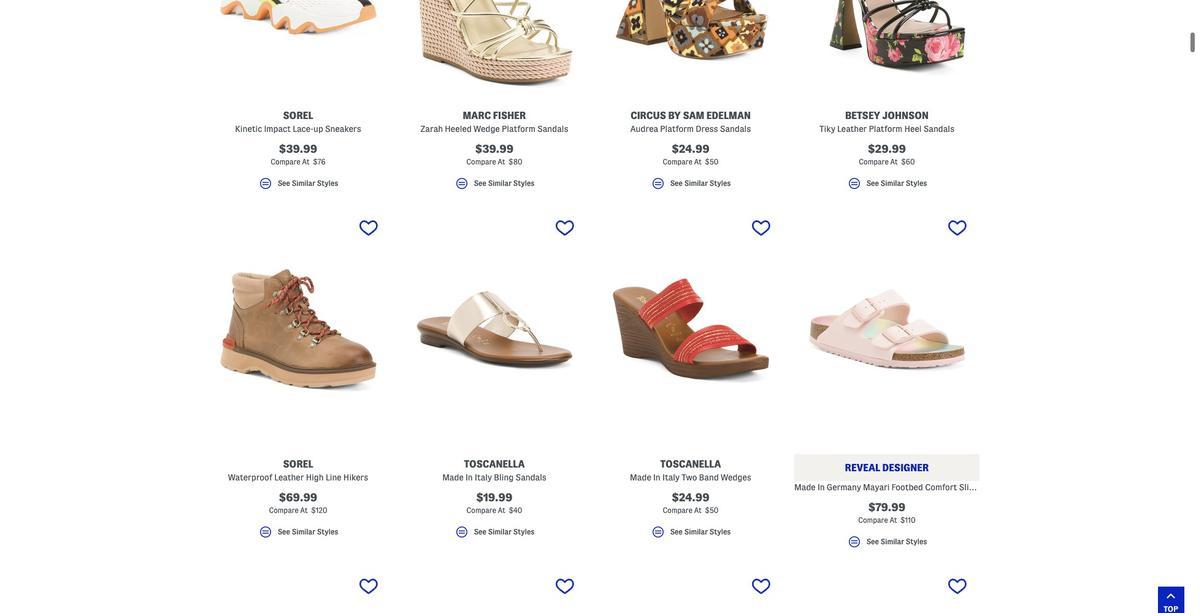 Task type: vqa. For each thing, say whether or not it's contained in the screenshot.
Cotton Spandex Twill Dress Pants image
no



Task type: describe. For each thing, give the bounding box(es) containing it.
heeled
[[445, 124, 472, 134]]

similar for circus by sam edelman audrea platform dress sandals
[[685, 179, 708, 187]]

made in germany mayari footbed comfort slides image
[[795, 212, 980, 444]]

$24.99 compare at              $50 for betsey
[[663, 143, 719, 166]]

sorel waterproof leather high line hikers $69.99 compare at              $120 element
[[206, 212, 391, 545]]

see similar styles for marc fisher zarah heeled wedge platform sandals
[[474, 179, 535, 187]]

edelman
[[707, 110, 751, 121]]

compare for betsey johnson tiky leather platform heel sandals
[[860, 158, 889, 166]]

audrea
[[631, 124, 659, 134]]

$69.99 compare at              $120
[[269, 492, 328, 514]]

wedges
[[721, 473, 752, 482]]

norway espadrille wedges image
[[598, 571, 784, 613]]

top
[[1164, 604, 1179, 613]]

$39.99 for sorel
[[279, 143, 317, 155]]

styles for sorel kinetic impact lace-up sneakers
[[317, 179, 338, 187]]

in for $24.99
[[654, 473, 661, 482]]

marc fisher zarah heeled wedge platform sandals $39.99 compare at              $80 element
[[402, 0, 587, 196]]

similar for sorel kinetic impact lace-up sneakers
[[292, 179, 316, 187]]

in for $19.99
[[466, 473, 473, 482]]

$39.99 compare at              $80
[[467, 143, 523, 166]]

$24.99 for $79.99
[[672, 492, 710, 503]]

sorel for $69.99
[[283, 459, 313, 469]]

see for betsey johnson tiky leather platform heel sandals
[[867, 179, 880, 187]]

tiky leather platform heel sandals image
[[795, 0, 980, 96]]

$76
[[313, 158, 326, 166]]

leather inside sorel waterproof leather high line hikers
[[275, 473, 304, 482]]

dress
[[696, 124, 719, 134]]

compare inside "$79.99 compare at              $110"
[[859, 516, 889, 524]]

see similar styles for sorel kinetic impact lace-up sneakers
[[278, 179, 338, 187]]

sneakers
[[325, 124, 361, 134]]

designer
[[883, 463, 930, 473]]

betsey johnson tiky leather platform heel sandals $29.99 compare at              $60 element
[[795, 0, 980, 196]]

sorel for $39.99
[[283, 110, 313, 121]]

made in italy bling sandals image
[[402, 212, 587, 444]]

compare for sorel kinetic impact lace-up sneakers
[[271, 158, 301, 166]]

wedge
[[474, 124, 500, 134]]

see similar styles for toscanella made in italy bling sandals
[[474, 528, 535, 536]]

hikers
[[344, 473, 368, 482]]

lace-
[[293, 124, 314, 134]]

see for circus by sam edelman audrea platform dress sandals
[[671, 179, 683, 187]]

styles for $79.99 compare at              $110
[[907, 538, 928, 546]]

see similar styles button for marc fisher zarah heeled wedge platform sandals
[[402, 176, 587, 196]]

see for toscanella made in italy two band wedges
[[671, 528, 683, 536]]

sorel kinetic impact lace-up sneakers $39.99 compare at              $76 element
[[206, 0, 391, 196]]

sandals inside circus by sam edelman audrea platform dress sandals
[[720, 124, 751, 134]]

see for marc fisher zarah heeled wedge platform sandals
[[474, 179, 487, 187]]

mayla comfort sandals image
[[402, 571, 587, 613]]

toscanella for $24.99
[[661, 459, 722, 469]]

sorel waterproof leather high line hikers
[[228, 459, 368, 482]]

footbed
[[892, 482, 924, 492]]

impact
[[264, 124, 291, 134]]

$69.99
[[279, 492, 318, 503]]

similar for $79.99 compare at              $110
[[881, 538, 905, 546]]

sandals inside betsey johnson tiky leather platform heel sandals
[[924, 124, 955, 134]]

$40
[[509, 506, 523, 514]]

compare for toscanella made in italy two band wedges
[[663, 506, 693, 514]]

leather inside betsey johnson tiky leather platform heel sandals
[[838, 124, 867, 134]]

betsey
[[846, 110, 881, 121]]

2 horizontal spatial made
[[795, 482, 816, 492]]

styles for sorel waterproof leather high line hikers
[[317, 528, 338, 536]]

bling
[[494, 473, 514, 482]]

top link
[[1159, 587, 1185, 613]]

styles for betsey johnson tiky leather platform heel sandals
[[907, 179, 928, 187]]

platform inside betsey johnson tiky leather platform heel sandals
[[869, 124, 903, 134]]

see similar styles button for sorel kinetic impact lace-up sneakers
[[206, 176, 391, 196]]

waterproof leather high line hikers image
[[206, 212, 391, 444]]

platform for $39.99
[[502, 124, 536, 134]]

see similar styles for $79.99 compare at              $110
[[867, 538, 928, 546]]

compare for marc fisher zarah heeled wedge platform sandals
[[467, 158, 496, 166]]

sorel kinetic impact lace-up sneakers
[[235, 110, 361, 134]]

$29.99 compare at              $60
[[860, 143, 916, 166]]

$60
[[902, 158, 916, 166]]



Task type: locate. For each thing, give the bounding box(es) containing it.
in inside toscanella made in italy two band wedges
[[654, 473, 661, 482]]

italy for $19.99
[[475, 473, 492, 482]]

0 vertical spatial sorel
[[283, 110, 313, 121]]

similar for toscanella made in italy bling sandals
[[488, 528, 512, 536]]

similar for sorel waterproof leather high line hikers
[[292, 528, 316, 536]]

platform
[[502, 124, 536, 134], [661, 124, 694, 134], [869, 124, 903, 134]]

kinetic
[[235, 124, 262, 134]]

made left germany
[[795, 482, 816, 492]]

sam
[[683, 110, 705, 121]]

see similar styles down $40
[[474, 528, 535, 536]]

see similar styles button for toscanella made in italy bling sandals
[[402, 525, 587, 545]]

made for $24.99
[[630, 473, 652, 482]]

platform inside circus by sam edelman audrea platform dress sandals
[[661, 124, 694, 134]]

0 vertical spatial $50
[[705, 158, 719, 166]]

0 vertical spatial leather
[[838, 124, 867, 134]]

see inside reveal designer made in germany mayari footbed comfort slides $79.99 compare at              $110 element
[[867, 538, 880, 546]]

$39.99 compare at              $76
[[271, 143, 326, 166]]

similar down $80
[[488, 179, 512, 187]]

toscanella inside toscanella made in italy bling sandals
[[464, 459, 525, 469]]

see inside circus by sam edelman audrea platform dress sandals $24.99 compare at              $50 element
[[671, 179, 683, 187]]

see inside marc fisher zarah heeled wedge platform sandals $39.99 compare at              $80 element
[[474, 179, 487, 187]]

1 horizontal spatial toscanella
[[661, 459, 722, 469]]

compare
[[271, 158, 301, 166], [467, 158, 496, 166], [663, 158, 693, 166], [860, 158, 889, 166], [269, 506, 299, 514], [467, 506, 497, 514], [663, 506, 693, 514], [859, 516, 889, 524]]

johnson
[[883, 110, 929, 121]]

styles for toscanella made in italy bling sandals
[[514, 528, 535, 536]]

made for $19.99
[[443, 473, 464, 482]]

0 horizontal spatial made
[[443, 473, 464, 482]]

styles inside circus by sam edelman audrea platform dress sandals $24.99 compare at              $50 element
[[710, 179, 731, 187]]

styles inside marc fisher zarah heeled wedge platform sandals $39.99 compare at              $80 element
[[514, 179, 535, 187]]

see
[[278, 179, 290, 187], [474, 179, 487, 187], [671, 179, 683, 187], [867, 179, 880, 187], [278, 528, 290, 536], [474, 528, 487, 536], [671, 528, 683, 536], [867, 538, 880, 546]]

styles down $110
[[907, 538, 928, 546]]

see similar styles inside toscanella made in italy bling sandals $19.99 compare at              $40 element
[[474, 528, 535, 536]]

see inside betsey johnson tiky leather platform heel sandals $29.99 compare at              $60 element
[[867, 179, 880, 187]]

styles for marc fisher zarah heeled wedge platform sandals
[[514, 179, 535, 187]]

made in italy two band wedges image
[[598, 212, 784, 444]]

styles inside betsey johnson tiky leather platform heel sandals $29.99 compare at              $60 element
[[907, 179, 928, 187]]

reveal
[[846, 463, 881, 473]]

$19.99
[[477, 492, 513, 503]]

0 vertical spatial $24.99 compare at              $50
[[663, 143, 719, 166]]

made left the two
[[630, 473, 652, 482]]

see similar styles down $80
[[474, 179, 535, 187]]

in
[[466, 473, 473, 482], [654, 473, 661, 482], [818, 482, 825, 492]]

line
[[326, 473, 342, 482]]

two
[[682, 473, 698, 482]]

italy inside toscanella made in italy two band wedges
[[663, 473, 680, 482]]

toscanella up the two
[[661, 459, 722, 469]]

comfort
[[926, 482, 958, 492]]

styles for toscanella made in italy two band wedges
[[710, 528, 731, 536]]

$39.99 down wedge
[[476, 143, 514, 155]]

see similar styles button down "$79.99 compare at              $110"
[[795, 535, 980, 555]]

1 toscanella from the left
[[464, 459, 525, 469]]

styles down "$120" on the bottom left of page
[[317, 528, 338, 536]]

tiky
[[820, 124, 836, 134]]

sorel
[[283, 110, 313, 121], [283, 459, 313, 469]]

$120
[[311, 506, 328, 514]]

compare for toscanella made in italy bling sandals
[[467, 506, 497, 514]]

2 horizontal spatial platform
[[869, 124, 903, 134]]

2 $39.99 from the left
[[476, 143, 514, 155]]

$24.99 down the two
[[672, 492, 710, 503]]

similar
[[292, 179, 316, 187], [488, 179, 512, 187], [685, 179, 708, 187], [881, 179, 905, 187], [292, 528, 316, 536], [488, 528, 512, 536], [685, 528, 708, 536], [881, 538, 905, 546]]

similar for toscanella made in italy two band wedges
[[685, 528, 708, 536]]

styles down $40
[[514, 528, 535, 536]]

see inside toscanella made in italy bling sandals $19.99 compare at              $40 element
[[474, 528, 487, 536]]

sorel inside sorel waterproof leather high line hikers
[[283, 459, 313, 469]]

see similar styles inside betsey johnson tiky leather platform heel sandals $29.99 compare at              $60 element
[[867, 179, 928, 187]]

in left the two
[[654, 473, 661, 482]]

see similar styles button for $79.99 compare at              $110
[[795, 535, 980, 555]]

see for sorel kinetic impact lace-up sneakers
[[278, 179, 290, 187]]

see similar styles button inside reveal designer made in germany mayari footbed comfort slides $79.99 compare at              $110 element
[[795, 535, 980, 555]]

see similar styles for toscanella made in italy two band wedges
[[671, 528, 731, 536]]

1 vertical spatial $24.99 compare at              $50
[[663, 492, 719, 514]]

circus
[[631, 110, 667, 121]]

styles
[[317, 179, 338, 187], [514, 179, 535, 187], [710, 179, 731, 187], [907, 179, 928, 187], [317, 528, 338, 536], [514, 528, 535, 536], [710, 528, 731, 536], [907, 538, 928, 546]]

$79.99
[[869, 501, 906, 513]]

1 $24.99 from the top
[[672, 143, 710, 155]]

styles down $80
[[514, 179, 535, 187]]

compare for circus by sam edelman audrea platform dress sandals
[[663, 158, 693, 166]]

2 $50 from the top
[[705, 506, 719, 514]]

see similar styles for betsey johnson tiky leather platform heel sandals
[[867, 179, 928, 187]]

1 vertical spatial sorel
[[283, 459, 313, 469]]

see inside sorel waterproof leather high line hikers $69.99 compare at              $120 element
[[278, 528, 290, 536]]

up
[[314, 124, 323, 134]]

$24.99 compare at              $50
[[663, 143, 719, 166], [663, 492, 719, 514]]

platform down fisher at the top
[[502, 124, 536, 134]]

toscanella for $19.99
[[464, 459, 525, 469]]

1 $50 from the top
[[705, 158, 719, 166]]

styles down "band"
[[710, 528, 731, 536]]

see similar styles down $76
[[278, 179, 338, 187]]

italy left the two
[[663, 473, 680, 482]]

italy for $24.99
[[663, 473, 680, 482]]

$24.99 down dress
[[672, 143, 710, 155]]

$110
[[901, 516, 916, 524]]

0 horizontal spatial $39.99
[[279, 143, 317, 155]]

$24.99 compare at              $50 for $79.99
[[663, 492, 719, 514]]

2 toscanella from the left
[[661, 459, 722, 469]]

2 $24.99 compare at              $50 from the top
[[663, 492, 719, 514]]

0 horizontal spatial toscanella
[[464, 459, 525, 469]]

in left germany
[[818, 482, 825, 492]]

fisher
[[493, 110, 526, 121]]

audrea platform dress sandals image
[[598, 0, 784, 96]]

0 vertical spatial $24.99
[[672, 143, 710, 155]]

see similar styles inside sorel waterproof leather high line hikers $69.99 compare at              $120 element
[[278, 528, 338, 536]]

made inside toscanella made in italy two band wedges
[[630, 473, 652, 482]]

see similar styles down "$120" on the bottom left of page
[[278, 528, 338, 536]]

compare down $69.99
[[269, 506, 299, 514]]

$39.99 for marc
[[476, 143, 514, 155]]

see similar styles button down $39.99 compare at              $76
[[206, 176, 391, 196]]

made in brazil knox crochet heel sandals image
[[795, 571, 980, 613]]

similar down $40
[[488, 528, 512, 536]]

platform down by
[[661, 124, 694, 134]]

compare down $79.99
[[859, 516, 889, 524]]

toscanella
[[464, 459, 525, 469], [661, 459, 722, 469]]

$24.99 for betsey
[[672, 143, 710, 155]]

compare left $76
[[271, 158, 301, 166]]

betsey johnson tiky leather platform heel sandals
[[820, 110, 955, 134]]

similar inside the toscanella made in italy two band wedges $24.99 compare at              $50 element
[[685, 528, 708, 536]]

1 horizontal spatial $39.99
[[476, 143, 514, 155]]

leather up $69.99
[[275, 473, 304, 482]]

italy inside toscanella made in italy bling sandals
[[475, 473, 492, 482]]

1 sorel from the top
[[283, 110, 313, 121]]

marc
[[463, 110, 491, 121]]

see similar styles down $60
[[867, 179, 928, 187]]

2 italy from the left
[[663, 473, 680, 482]]

see similar styles inside reveal designer made in germany mayari footbed comfort slides $79.99 compare at              $110 element
[[867, 538, 928, 546]]

sandals
[[538, 124, 569, 134], [720, 124, 751, 134], [924, 124, 955, 134], [516, 473, 547, 482]]

sorel up high
[[283, 459, 313, 469]]

styles inside sorel waterproof leather high line hikers $69.99 compare at              $120 element
[[317, 528, 338, 536]]

$50 for $79.99
[[705, 506, 719, 514]]

see similar styles button for betsey johnson tiky leather platform heel sandals
[[795, 176, 980, 196]]

compare down $19.99
[[467, 506, 497, 514]]

compare down circus by sam edelman audrea platform dress sandals
[[663, 158, 693, 166]]

similar inside sorel waterproof leather high line hikers $69.99 compare at              $120 element
[[292, 528, 316, 536]]

styles inside reveal designer made in germany mayari footbed comfort slides $79.99 compare at              $110 element
[[907, 538, 928, 546]]

similar down $76
[[292, 179, 316, 187]]

2 sorel from the top
[[283, 459, 313, 469]]

see similar styles button down dress
[[598, 176, 784, 196]]

made left bling
[[443, 473, 464, 482]]

see similar styles down dress
[[671, 179, 731, 187]]

by
[[669, 110, 681, 121]]

made in italy stretch thong sandals image
[[206, 571, 391, 613]]

$79.99 compare at              $110
[[859, 501, 916, 524]]

1 vertical spatial leather
[[275, 473, 304, 482]]

compare down the two
[[663, 506, 693, 514]]

$50 down dress
[[705, 158, 719, 166]]

$39.99
[[279, 143, 317, 155], [476, 143, 514, 155]]

$50
[[705, 158, 719, 166], [705, 506, 719, 514]]

slides
[[960, 482, 983, 492]]

$39.99 down lace-
[[279, 143, 317, 155]]

1 horizontal spatial italy
[[663, 473, 680, 482]]

compare for sorel waterproof leather high line hikers
[[269, 506, 299, 514]]

circus by sam edelman audrea platform dress sandals
[[631, 110, 751, 134]]

$80
[[509, 158, 523, 166]]

see similar styles inside marc fisher zarah heeled wedge platform sandals $39.99 compare at              $80 element
[[474, 179, 535, 187]]

see similar styles for sorel waterproof leather high line hikers
[[278, 528, 338, 536]]

see inside sorel kinetic impact lace-up sneakers $39.99 compare at              $76 element
[[278, 179, 290, 187]]

see similar styles inside circus by sam edelman audrea platform dress sandals $24.99 compare at              $50 element
[[671, 179, 731, 187]]

1 horizontal spatial in
[[654, 473, 661, 482]]

1 platform from the left
[[502, 124, 536, 134]]

1 vertical spatial $24.99
[[672, 492, 710, 503]]

germany
[[827, 482, 862, 492]]

styles inside toscanella made in italy bling sandals $19.99 compare at              $40 element
[[514, 528, 535, 536]]

sandals inside toscanella made in italy bling sandals
[[516, 473, 547, 482]]

$19.99 compare at              $40
[[467, 492, 523, 514]]

in inside toscanella made in italy bling sandals
[[466, 473, 473, 482]]

see for $79.99 compare at              $110
[[867, 538, 880, 546]]

compare inside $39.99 compare at              $76
[[271, 158, 301, 166]]

similar inside circus by sam edelman audrea platform dress sandals $24.99 compare at              $50 element
[[685, 179, 708, 187]]

marc fisher zarah heeled wedge platform sandals
[[421, 110, 569, 134]]

see similar styles button
[[206, 176, 391, 196], [402, 176, 587, 196], [598, 176, 784, 196], [795, 176, 980, 196], [206, 525, 391, 545], [402, 525, 587, 545], [598, 525, 784, 545], [795, 535, 980, 555]]

$24.99 compare at              $50 down the two
[[663, 492, 719, 514]]

$24.99 compare at              $50 down dress
[[663, 143, 719, 166]]

compare down '$29.99'
[[860, 158, 889, 166]]

band
[[699, 473, 719, 482]]

made inside toscanella made in italy bling sandals
[[443, 473, 464, 482]]

similar down $110
[[881, 538, 905, 546]]

similar for marc fisher zarah heeled wedge platform sandals
[[488, 179, 512, 187]]

styles down $60
[[907, 179, 928, 187]]

reveal designer
[[846, 463, 930, 473]]

toscanella up bling
[[464, 459, 525, 469]]

see similar styles button down the $69.99 compare at              $120
[[206, 525, 391, 545]]

$39.99 inside $39.99 compare at              $76
[[279, 143, 317, 155]]

see inside the toscanella made in italy two band wedges $24.99 compare at              $50 element
[[671, 528, 683, 536]]

platform inside marc fisher zarah heeled wedge platform sandals
[[502, 124, 536, 134]]

styles inside the toscanella made in italy two band wedges $24.99 compare at              $50 element
[[710, 528, 731, 536]]

1 italy from the left
[[475, 473, 492, 482]]

0 horizontal spatial in
[[466, 473, 473, 482]]

$24.99
[[672, 143, 710, 155], [672, 492, 710, 503]]

styles for circus by sam edelman audrea platform dress sandals
[[710, 179, 731, 187]]

see for sorel waterproof leather high line hikers
[[278, 528, 290, 536]]

waterproof
[[228, 473, 273, 482]]

see similar styles button down $19.99 compare at              $40
[[402, 525, 587, 545]]

2 $24.99 from the top
[[672, 492, 710, 503]]

leather down betsey
[[838, 124, 867, 134]]

similar inside marc fisher zarah heeled wedge platform sandals $39.99 compare at              $80 element
[[488, 179, 512, 187]]

sandals inside marc fisher zarah heeled wedge platform sandals
[[538, 124, 569, 134]]

leather
[[838, 124, 867, 134], [275, 473, 304, 482]]

compare inside the $69.99 compare at              $120
[[269, 506, 299, 514]]

similar down $60
[[881, 179, 905, 187]]

circus by sam edelman audrea platform dress sandals $24.99 compare at              $50 element
[[598, 0, 784, 196]]

styles down $76
[[317, 179, 338, 187]]

similar for betsey johnson tiky leather platform heel sandals
[[881, 179, 905, 187]]

see similar styles button down $29.99 compare at              $60
[[795, 176, 980, 196]]

1 horizontal spatial leather
[[838, 124, 867, 134]]

toscanella made in italy bling sandals
[[443, 459, 547, 482]]

1 horizontal spatial made
[[630, 473, 652, 482]]

see similar styles for circus by sam edelman audrea platform dress sandals
[[671, 179, 731, 187]]

similar inside toscanella made in italy bling sandals $19.99 compare at              $40 element
[[488, 528, 512, 536]]

0 horizontal spatial platform
[[502, 124, 536, 134]]

zarah
[[421, 124, 443, 134]]

styles down dress
[[710, 179, 731, 187]]

1 $24.99 compare at              $50 from the top
[[663, 143, 719, 166]]

see similar styles button up norway espadrille wedges 'image'
[[598, 525, 784, 545]]

platform for $24.99
[[661, 124, 694, 134]]

1 $39.99 from the left
[[279, 143, 317, 155]]

see similar styles button for sorel waterproof leather high line hikers
[[206, 525, 391, 545]]

toscanella inside toscanella made in italy two band wedges
[[661, 459, 722, 469]]

see for toscanella made in italy bling sandals
[[474, 528, 487, 536]]

heel
[[905, 124, 922, 134]]

1 vertical spatial $50
[[705, 506, 719, 514]]

$39.99 inside the $39.99 compare at              $80
[[476, 143, 514, 155]]

compare inside $29.99 compare at              $60
[[860, 158, 889, 166]]

3 platform from the left
[[869, 124, 903, 134]]

made in germany mayari footbed comfort slides
[[795, 482, 983, 492]]

similar inside sorel kinetic impact lace-up sneakers $39.99 compare at              $76 element
[[292, 179, 316, 187]]

compare inside the $39.99 compare at              $80
[[467, 158, 496, 166]]

sorel inside the sorel kinetic impact lace-up sneakers
[[283, 110, 313, 121]]

kinetic impact lace-up sneakers image
[[206, 0, 391, 96]]

see similar styles down $110
[[867, 538, 928, 546]]

0 horizontal spatial italy
[[475, 473, 492, 482]]

2 horizontal spatial in
[[818, 482, 825, 492]]

sorel up lace-
[[283, 110, 313, 121]]

$29.99
[[869, 143, 907, 155]]

compare down wedge
[[467, 158, 496, 166]]

compare inside $19.99 compare at              $40
[[467, 506, 497, 514]]

platform up '$29.99'
[[869, 124, 903, 134]]

toscanella made in italy two band wedges
[[630, 459, 752, 482]]

similar down dress
[[685, 179, 708, 187]]

reveal designer made in germany mayari footbed comfort slides $79.99 compare at              $110 element
[[795, 212, 983, 555]]

styles inside sorel kinetic impact lace-up sneakers $39.99 compare at              $76 element
[[317, 179, 338, 187]]

similar down "$120" on the bottom left of page
[[292, 528, 316, 536]]

see similar styles button for toscanella made in italy two band wedges
[[598, 525, 784, 545]]

toscanella made in italy bling sandals $19.99 compare at              $40 element
[[402, 212, 587, 545]]

0 horizontal spatial leather
[[275, 473, 304, 482]]

see similar styles inside the toscanella made in italy two band wedges $24.99 compare at              $50 element
[[671, 528, 731, 536]]

see similar styles
[[278, 179, 338, 187], [474, 179, 535, 187], [671, 179, 731, 187], [867, 179, 928, 187], [278, 528, 338, 536], [474, 528, 535, 536], [671, 528, 731, 536], [867, 538, 928, 546]]

toscanella made in italy two band wedges $24.99 compare at              $50 element
[[598, 212, 784, 545]]

1 horizontal spatial platform
[[661, 124, 694, 134]]

italy
[[475, 473, 492, 482], [663, 473, 680, 482]]

italy left bling
[[475, 473, 492, 482]]

$50 down "band"
[[705, 506, 719, 514]]

similar inside betsey johnson tiky leather platform heel sandals $29.99 compare at              $60 element
[[881, 179, 905, 187]]

similar down the two
[[685, 528, 708, 536]]

$50 for betsey
[[705, 158, 719, 166]]

see similar styles inside sorel kinetic impact lace-up sneakers $39.99 compare at              $76 element
[[278, 179, 338, 187]]

see similar styles button down the $39.99 compare at              $80
[[402, 176, 587, 196]]

made
[[443, 473, 464, 482], [630, 473, 652, 482], [795, 482, 816, 492]]

2 platform from the left
[[661, 124, 694, 134]]

see similar styles down "band"
[[671, 528, 731, 536]]

zarah heeled wedge platform sandals image
[[402, 0, 587, 96]]

mayari
[[864, 482, 890, 492]]

see similar styles button for circus by sam edelman audrea platform dress sandals
[[598, 176, 784, 196]]

in left bling
[[466, 473, 473, 482]]

similar inside reveal designer made in germany mayari footbed comfort slides $79.99 compare at              $110 element
[[881, 538, 905, 546]]

high
[[306, 473, 324, 482]]



